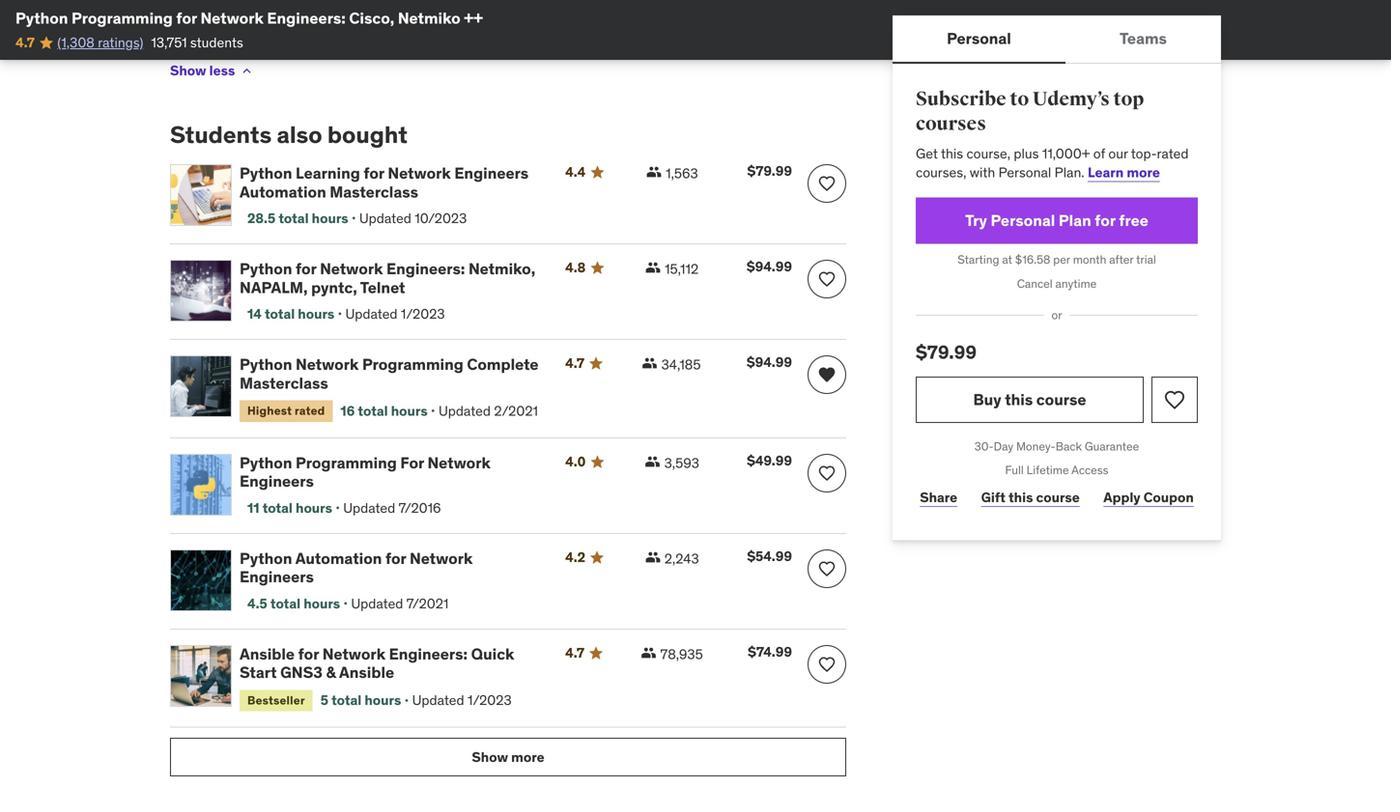 Task type: locate. For each thing, give the bounding box(es) containing it.
1 horizontal spatial rated
[[1157, 145, 1189, 162]]

4.7
[[15, 34, 35, 51], [565, 355, 585, 372], [565, 645, 585, 662]]

hours down pyntc,
[[298, 305, 335, 323]]

ansible up the 5 total hours
[[339, 663, 394, 683]]

0 vertical spatial personal
[[947, 28, 1012, 48]]

5 total hours
[[321, 692, 401, 710]]

1 course from the top
[[1037, 390, 1087, 410]]

anytime
[[1056, 276, 1097, 291]]

python for network engineers: netmiko, napalm, pyntc, telnet
[[240, 259, 536, 298]]

python automation for network engineers link
[[240, 549, 542, 587]]

masterclass inside python learning for network engineers automation masterclass
[[330, 182, 418, 202]]

$74.99
[[748, 644, 792, 661]]

engineers inside network engineers network architects
[[256, 10, 317, 28]]

per
[[1054, 252, 1071, 267]]

4.7 right complete on the top of the page
[[565, 355, 585, 372]]

python up (1,308
[[15, 8, 68, 28]]

updated down python learning for network engineers automation masterclass
[[359, 210, 412, 227]]

plus
[[1014, 145, 1039, 162]]

learn more
[[1088, 164, 1161, 181]]

for
[[176, 8, 197, 28], [364, 164, 385, 183], [1095, 211, 1116, 230], [296, 259, 317, 279], [386, 549, 406, 569], [298, 645, 319, 664]]

python learning for network engineers automation masterclass link
[[240, 164, 542, 202]]

cancel
[[1017, 276, 1053, 291]]

0 horizontal spatial masterclass
[[240, 373, 328, 393]]

learn more link
[[1088, 164, 1161, 181]]

course inside button
[[1037, 390, 1087, 410]]

show less
[[170, 62, 235, 79]]

4.7 right quick
[[565, 645, 585, 662]]

python inside python learning for network engineers automation masterclass
[[240, 164, 292, 183]]

0 vertical spatial show
[[170, 62, 206, 79]]

network inside python automation for network engineers
[[410, 549, 473, 569]]

updated down ansible for network engineers: quick start gns3 & ansible link on the bottom of the page
[[412, 692, 464, 710]]

less
[[209, 62, 235, 79]]

top
[[1114, 87, 1144, 111]]

python up 14
[[240, 259, 292, 279]]

personal up subscribe
[[947, 28, 1012, 48]]

programming
[[72, 8, 173, 28], [362, 355, 464, 375], [296, 453, 397, 473]]

engineers: inside ansible for network engineers: quick start gns3 & ansible
[[389, 645, 468, 664]]

engineers: for ansible for network engineers: quick start gns3 & ansible
[[389, 645, 468, 664]]

this inside "get this course, plus 11,000+ of our top-rated courses, with personal plan."
[[941, 145, 964, 162]]

total for learning
[[279, 210, 309, 227]]

15,112
[[665, 261, 699, 278]]

programming up ratings)
[[72, 8, 173, 28]]

ansible for network engineers: quick start gns3 & ansible
[[240, 645, 515, 683]]

2 wishlist image from the top
[[818, 365, 837, 385]]

rated left 16
[[295, 404, 325, 419]]

xsmall image for ansible for network engineers: quick start gns3 & ansible
[[641, 645, 657, 661]]

more
[[1127, 164, 1161, 181], [511, 749, 545, 766]]

python for python programming for network engineers
[[240, 453, 292, 473]]

xsmall image left 15,112
[[646, 260, 661, 276]]

xsmall image left 1,563
[[647, 164, 662, 180]]

$94.99
[[747, 258, 792, 276], [747, 354, 792, 371]]

this right buy
[[1005, 390, 1033, 410]]

total for for
[[265, 305, 295, 323]]

34,185
[[662, 356, 701, 374]]

1 vertical spatial personal
[[999, 164, 1052, 181]]

1 vertical spatial wishlist image
[[1164, 388, 1187, 412]]

more inside button
[[511, 749, 545, 766]]

python inside python programming for network engineers
[[240, 453, 292, 473]]

apply
[[1104, 489, 1141, 506]]

ansible
[[240, 645, 295, 664], [339, 663, 394, 683]]

1/2023 for 5 total hours
[[468, 692, 512, 710]]

this for buy
[[1005, 390, 1033, 410]]

for inside 'python for network engineers: netmiko, napalm, pyntc, telnet'
[[296, 259, 317, 279]]

2 vertical spatial wishlist image
[[818, 559, 837, 579]]

updated 1/2023 for 5 total hours
[[412, 692, 512, 710]]

3 wishlist image from the top
[[818, 464, 837, 483]]

udemy's
[[1033, 87, 1110, 111]]

free
[[1119, 211, 1149, 230]]

automation
[[240, 182, 326, 202], [295, 549, 382, 569]]

(1,308 ratings)
[[57, 34, 143, 51]]

hours right '11'
[[296, 499, 332, 517]]

1 vertical spatial $79.99
[[916, 341, 977, 364]]

python programming for network engineers link
[[240, 453, 542, 492]]

16
[[341, 402, 355, 420]]

python down the students also bought
[[240, 164, 292, 183]]

0 vertical spatial $94.99
[[747, 258, 792, 276]]

1 vertical spatial engineers:
[[387, 259, 465, 279]]

gift this course link
[[977, 479, 1084, 517]]

masterclass up updated 10/2023
[[330, 182, 418, 202]]

$94.99 right 34,185
[[747, 354, 792, 371]]

updated for automation
[[351, 595, 403, 613]]

total right 16
[[358, 402, 388, 420]]

gns3
[[280, 663, 323, 683]]

$79.99
[[748, 163, 792, 180], [916, 341, 977, 364]]

tab list
[[893, 15, 1222, 64]]

1 horizontal spatial 1/2023
[[468, 692, 512, 710]]

0 vertical spatial more
[[1127, 164, 1161, 181]]

30-day money-back guarantee full lifetime access
[[975, 439, 1140, 478]]

engineers:
[[267, 8, 346, 28], [387, 259, 465, 279], [389, 645, 468, 664]]

engineers: for python for network engineers: netmiko, napalm, pyntc, telnet
[[387, 259, 465, 279]]

course down lifetime in the bottom right of the page
[[1037, 489, 1080, 506]]

updated down telnet
[[346, 305, 398, 323]]

xsmall image left '2,243'
[[645, 550, 661, 565]]

$79.99 up buy
[[916, 341, 977, 364]]

total for programming
[[263, 499, 293, 517]]

0 vertical spatial rated
[[1157, 145, 1189, 162]]

for inside python learning for network engineers automation masterclass
[[364, 164, 385, 183]]

1/2023 down quick
[[468, 692, 512, 710]]

engineers
[[256, 10, 317, 28], [455, 164, 529, 183], [240, 472, 314, 492], [240, 567, 314, 587]]

hours down learning
[[312, 210, 348, 227]]

wishlist image
[[818, 174, 837, 193], [818, 365, 837, 385], [818, 464, 837, 483], [818, 655, 837, 674]]

telnet
[[360, 278, 405, 298]]

this right gift
[[1009, 489, 1034, 506]]

updated 7/2021
[[351, 595, 449, 613]]

1 vertical spatial more
[[511, 749, 545, 766]]

0 vertical spatial $79.99
[[748, 163, 792, 180]]

subscribe
[[916, 87, 1007, 111]]

network inside python programming for network engineers
[[428, 453, 491, 473]]

xsmall image left 34,185
[[642, 356, 658, 371]]

0 vertical spatial 1/2023
[[401, 305, 445, 323]]

personal inside try personal plan for free link
[[991, 211, 1056, 230]]

this for gift
[[1009, 489, 1034, 506]]

rated up learn more link
[[1157, 145, 1189, 162]]

total
[[279, 210, 309, 227], [265, 305, 295, 323], [358, 402, 388, 420], [263, 499, 293, 517], [270, 595, 301, 613], [332, 692, 362, 710]]

hours down ansible for network engineers: quick start gns3 & ansible
[[365, 692, 401, 710]]

total right 14
[[265, 305, 295, 323]]

python up 4.5 at the bottom of the page
[[240, 549, 292, 569]]

students
[[170, 120, 272, 149]]

engineers inside python learning for network engineers automation masterclass
[[455, 164, 529, 183]]

4.7 for ansible for network engineers: quick start gns3 & ansible
[[565, 645, 585, 662]]

automation inside python automation for network engineers
[[295, 549, 382, 569]]

1 vertical spatial programming
[[362, 355, 464, 375]]

engineers: down 7/2021
[[389, 645, 468, 664]]

python inside python network programming complete masterclass
[[240, 355, 292, 375]]

day
[[994, 439, 1014, 454]]

1 horizontal spatial more
[[1127, 164, 1161, 181]]

course for buy this course
[[1037, 390, 1087, 410]]

of
[[1094, 145, 1106, 162]]

4.7 for python network programming complete masterclass
[[565, 355, 585, 372]]

0 vertical spatial updated 1/2023
[[346, 305, 445, 323]]

rated inside "get this course, plus 11,000+ of our top-rated courses, with personal plan."
[[1157, 145, 1189, 162]]

1 vertical spatial masterclass
[[240, 373, 328, 393]]

automation up 28.5 total hours
[[240, 182, 326, 202]]

30-
[[975, 439, 994, 454]]

engineers up 10/2023
[[455, 164, 529, 183]]

updated 1/2023 down quick
[[412, 692, 512, 710]]

ansible up bestseller
[[240, 645, 295, 664]]

1 vertical spatial this
[[1005, 390, 1033, 410]]

network inside ansible for network engineers: quick start gns3 & ansible
[[323, 645, 386, 664]]

masterclass up highest rated
[[240, 373, 328, 393]]

1 horizontal spatial masterclass
[[330, 182, 418, 202]]

engineers for python automation for network engineers
[[240, 567, 314, 587]]

0 horizontal spatial more
[[511, 749, 545, 766]]

1/2023 down python for network engineers: netmiko, napalm, pyntc, telnet link
[[401, 305, 445, 323]]

engineers up the "11 total hours"
[[240, 472, 314, 492]]

2 $94.99 from the top
[[747, 354, 792, 371]]

1 horizontal spatial show
[[472, 749, 508, 766]]

1 $94.99 from the top
[[747, 258, 792, 276]]

1 vertical spatial 4.7
[[565, 355, 585, 372]]

engineers up 4.5 total hours
[[240, 567, 314, 587]]

xsmall image right less
[[239, 63, 254, 79]]

plan
[[1059, 211, 1092, 230]]

python up "highest"
[[240, 355, 292, 375]]

xsmall image
[[647, 164, 662, 180], [645, 550, 661, 565]]

1 vertical spatial rated
[[295, 404, 325, 419]]

full
[[1006, 463, 1024, 478]]

0 vertical spatial programming
[[72, 8, 173, 28]]

highest rated
[[247, 404, 325, 419]]

personal down plus
[[999, 164, 1052, 181]]

1 vertical spatial updated 1/2023
[[412, 692, 512, 710]]

netmiko
[[398, 8, 461, 28]]

0 vertical spatial this
[[941, 145, 964, 162]]

updated
[[359, 210, 412, 227], [346, 305, 398, 323], [439, 402, 491, 420], [343, 499, 395, 517], [351, 595, 403, 613], [412, 692, 464, 710]]

4.5 total hours
[[247, 595, 340, 613]]

2 vertical spatial programming
[[296, 453, 397, 473]]

python up '11'
[[240, 453, 292, 473]]

gift
[[982, 489, 1006, 506]]

hours for automation
[[304, 595, 340, 613]]

0 vertical spatial masterclass
[[330, 182, 418, 202]]

apply coupon
[[1104, 489, 1194, 506]]

2 vertical spatial 4.7
[[565, 645, 585, 662]]

1 vertical spatial 1/2023
[[468, 692, 512, 710]]

1 vertical spatial xsmall image
[[645, 550, 661, 565]]

for up 14 total hours
[[296, 259, 317, 279]]

starting
[[958, 252, 1000, 267]]

16 total hours
[[341, 402, 428, 420]]

$79.99 right 1,563
[[748, 163, 792, 180]]

python inside python automation for network engineers
[[240, 549, 292, 569]]

xsmall image left 3,593
[[645, 454, 661, 470]]

network inside python learning for network engineers automation masterclass
[[388, 164, 451, 183]]

engineers: down updated 10/2023
[[387, 259, 465, 279]]

1 vertical spatial automation
[[295, 549, 382, 569]]

1,563
[[666, 165, 698, 182]]

for down bought
[[364, 164, 385, 183]]

2/2021
[[494, 402, 538, 420]]

2 vertical spatial this
[[1009, 489, 1034, 506]]

0 horizontal spatial $79.99
[[748, 163, 792, 180]]

2 course from the top
[[1037, 489, 1080, 506]]

engineers up 'architects'
[[256, 10, 317, 28]]

0 horizontal spatial show
[[170, 62, 206, 79]]

updated 1/2023
[[346, 305, 445, 323], [412, 692, 512, 710]]

hours down python network programming complete masterclass link
[[391, 402, 428, 420]]

0 vertical spatial xsmall image
[[647, 164, 662, 180]]

python for python for network engineers: netmiko, napalm, pyntc, telnet
[[240, 259, 292, 279]]

cisco,
[[349, 8, 395, 28]]

hours for learning
[[312, 210, 348, 227]]

more for learn more
[[1127, 164, 1161, 181]]

0 horizontal spatial 1/2023
[[401, 305, 445, 323]]

$94.99 right 15,112
[[747, 258, 792, 276]]

coupon
[[1144, 489, 1194, 506]]

for up 13,751 students
[[176, 8, 197, 28]]

automation up 4.5 total hours
[[295, 549, 382, 569]]

2 vertical spatial engineers:
[[389, 645, 468, 664]]

show more button
[[170, 739, 847, 777]]

buy this course
[[974, 390, 1087, 410]]

programming up 16 total hours
[[362, 355, 464, 375]]

0 vertical spatial automation
[[240, 182, 326, 202]]

for up updated 7/2021
[[386, 549, 406, 569]]

programming inside python programming for network engineers
[[296, 453, 397, 473]]

total right 4.5 at the bottom of the page
[[270, 595, 301, 613]]

month
[[1073, 252, 1107, 267]]

hours down python automation for network engineers
[[304, 595, 340, 613]]

course up back
[[1037, 390, 1087, 410]]

for left &
[[298, 645, 319, 664]]

engineers: inside 'python for network engineers: netmiko, napalm, pyntc, telnet'
[[387, 259, 465, 279]]

updated down python automation for network engineers link
[[351, 595, 403, 613]]

pyntc,
[[311, 278, 357, 298]]

2 vertical spatial personal
[[991, 211, 1056, 230]]

4.2
[[565, 549, 586, 566]]

engineers inside python programming for network engineers
[[240, 472, 314, 492]]

python automation for network engineers
[[240, 549, 473, 587]]

updated 7/2016
[[343, 499, 441, 517]]

wishlist image for python network programming complete masterclass
[[818, 365, 837, 385]]

wishlist image for python automation for network engineers
[[818, 559, 837, 579]]

engineers inside python automation for network engineers
[[240, 567, 314, 587]]

4 wishlist image from the top
[[818, 655, 837, 674]]

network inside 'python for network engineers: netmiko, napalm, pyntc, telnet'
[[320, 259, 383, 279]]

xsmall image left the 78,935
[[641, 645, 657, 661]]

show
[[170, 62, 206, 79], [472, 749, 508, 766]]

0 vertical spatial course
[[1037, 390, 1087, 410]]

1 wishlist image from the top
[[818, 174, 837, 193]]

updated down python programming for network engineers
[[343, 499, 395, 517]]

4.7 left (1,308
[[15, 34, 35, 51]]

courses
[[916, 112, 987, 136]]

$49.99
[[747, 452, 792, 470]]

total right '11'
[[263, 499, 293, 517]]

1 vertical spatial $94.99
[[747, 354, 792, 371]]

total right 28.5
[[279, 210, 309, 227]]

1 vertical spatial show
[[472, 749, 508, 766]]

programming down 16
[[296, 453, 397, 473]]

personal up $16.58
[[991, 211, 1056, 230]]

for inside python automation for network engineers
[[386, 549, 406, 569]]

xsmall image
[[239, 63, 254, 79], [646, 260, 661, 276], [642, 356, 658, 371], [645, 454, 661, 470], [641, 645, 657, 661]]

masterclass
[[330, 182, 418, 202], [240, 373, 328, 393]]

hours
[[312, 210, 348, 227], [298, 305, 335, 323], [391, 402, 428, 420], [296, 499, 332, 517], [304, 595, 340, 613], [365, 692, 401, 710]]

1 vertical spatial course
[[1037, 489, 1080, 506]]

for
[[401, 453, 424, 473]]

show for show more
[[472, 749, 508, 766]]

engineers: up 'architects'
[[267, 8, 346, 28]]

python inside 'python for network engineers: netmiko, napalm, pyntc, telnet'
[[240, 259, 292, 279]]

78,935
[[661, 646, 703, 663]]

python programming for network engineers
[[240, 453, 491, 492]]

updated for for
[[346, 305, 398, 323]]

hours for programming
[[296, 499, 332, 517]]

this up courses,
[[941, 145, 964, 162]]

wishlist image
[[818, 270, 837, 289], [1164, 388, 1187, 412], [818, 559, 837, 579]]

updated 1/2023 down telnet
[[346, 305, 445, 323]]

python for network engineers: netmiko, napalm, pyntc, telnet link
[[240, 259, 542, 298]]

this inside button
[[1005, 390, 1033, 410]]

0 vertical spatial wishlist image
[[818, 270, 837, 289]]

updated for programming
[[343, 499, 395, 517]]

with
[[970, 164, 996, 181]]



Task type: describe. For each thing, give the bounding box(es) containing it.
28.5 total hours
[[247, 210, 348, 227]]

14
[[247, 305, 262, 323]]

$94.99 for python for network engineers: netmiko, napalm, pyntc, telnet
[[747, 258, 792, 276]]

xsmall image for python for network engineers: netmiko, napalm, pyntc, telnet
[[646, 260, 661, 276]]

updated 1/2023 for 14 total hours
[[346, 305, 445, 323]]

architects
[[256, 33, 317, 51]]

more for show more
[[511, 749, 545, 766]]

10/2023
[[415, 210, 467, 227]]

bought
[[328, 120, 408, 149]]

$94.99 for python network programming complete masterclass
[[747, 354, 792, 371]]

13,751
[[151, 34, 187, 51]]

python for python learning for network engineers automation masterclass
[[240, 164, 292, 183]]

python learning for network engineers automation masterclass
[[240, 164, 529, 202]]

for left free on the top right
[[1095, 211, 1116, 230]]

1 horizontal spatial ansible
[[339, 663, 394, 683]]

learning
[[296, 164, 360, 183]]

programming for for
[[296, 453, 397, 473]]

tab list containing personal
[[893, 15, 1222, 64]]

4.8
[[565, 259, 586, 277]]

3,593
[[665, 455, 700, 472]]

14 total hours
[[247, 305, 335, 323]]

xsmall image inside show less button
[[239, 63, 254, 79]]

starting at $16.58 per month after trial cancel anytime
[[958, 252, 1157, 291]]

0 vertical spatial engineers:
[[267, 8, 346, 28]]

or
[[1052, 308, 1063, 323]]

5
[[321, 692, 329, 710]]

trial
[[1137, 252, 1157, 267]]

ansible for network engineers: quick start gns3 & ansible link
[[240, 645, 542, 683]]

0 horizontal spatial ansible
[[240, 645, 295, 664]]

this for get
[[941, 145, 964, 162]]

students also bought
[[170, 120, 408, 149]]

11 total hours
[[247, 499, 332, 517]]

4.4
[[565, 164, 586, 181]]

subscribe to udemy's top courses
[[916, 87, 1144, 136]]

show for show less
[[170, 62, 206, 79]]

show less button
[[170, 52, 254, 90]]

network engineers network architects
[[201, 10, 317, 51]]

updated 2/2021
[[439, 402, 538, 420]]

course for gift this course
[[1037, 489, 1080, 506]]

napalm,
[[240, 278, 308, 298]]

0 vertical spatial 4.7
[[15, 34, 35, 51]]

masterclass inside python network programming complete masterclass
[[240, 373, 328, 393]]

programming for for
[[72, 8, 173, 28]]

2,243
[[665, 550, 699, 568]]

complete
[[467, 355, 539, 375]]

for inside ansible for network engineers: quick start gns3 & ansible
[[298, 645, 319, 664]]

4.0
[[565, 453, 586, 471]]

personal inside "get this course, plus 11,000+ of our top-rated courses, with personal plan."
[[999, 164, 1052, 181]]

0 horizontal spatial rated
[[295, 404, 325, 419]]

xsmall image for python automation for network engineers
[[645, 550, 661, 565]]

start
[[240, 663, 277, 683]]

our
[[1109, 145, 1128, 162]]

engineers for python learning for network engineers automation masterclass
[[455, 164, 529, 183]]

personal inside personal button
[[947, 28, 1012, 48]]

$54.99
[[747, 548, 792, 565]]

xsmall image for python programming for network engineers
[[645, 454, 661, 470]]

(1,308
[[57, 34, 95, 51]]

plan.
[[1055, 164, 1085, 181]]

python for python programming for network engineers: cisco, netmiko ++
[[15, 8, 68, 28]]

teams
[[1120, 28, 1167, 48]]

course,
[[967, 145, 1011, 162]]

hours for for
[[298, 305, 335, 323]]

11
[[247, 499, 260, 517]]

lifetime
[[1027, 463, 1069, 478]]

network inside python network programming complete masterclass
[[296, 355, 359, 375]]

buy
[[974, 390, 1002, 410]]

python network programming complete masterclass link
[[240, 355, 542, 393]]

total right 5
[[332, 692, 362, 710]]

students
[[190, 34, 243, 51]]

money-
[[1017, 439, 1056, 454]]

highest
[[247, 404, 292, 419]]

after
[[1110, 252, 1134, 267]]

apply coupon button
[[1100, 479, 1198, 517]]

$16.58
[[1016, 252, 1051, 267]]

access
[[1072, 463, 1109, 478]]

quick
[[471, 645, 515, 664]]

1/2023 for 14 total hours
[[401, 305, 445, 323]]

7/2016
[[399, 499, 441, 517]]

xsmall image for python network programming complete masterclass
[[642, 356, 658, 371]]

at
[[1003, 252, 1013, 267]]

guarantee
[[1085, 439, 1140, 454]]

28.5
[[247, 210, 276, 227]]

programming inside python network programming complete masterclass
[[362, 355, 464, 375]]

python programming for network engineers: cisco, netmiko ++
[[15, 8, 483, 28]]

try
[[966, 211, 988, 230]]

gift this course
[[982, 489, 1080, 506]]

personal button
[[893, 15, 1066, 62]]

wishlist image for python programming for network engineers
[[818, 464, 837, 483]]

automation inside python learning for network engineers automation masterclass
[[240, 182, 326, 202]]

python for python network programming complete masterclass
[[240, 355, 292, 375]]

updated 10/2023
[[359, 210, 467, 227]]

&
[[326, 663, 336, 683]]

to
[[1010, 87, 1029, 111]]

share
[[920, 489, 958, 506]]

ratings)
[[98, 34, 143, 51]]

++
[[464, 8, 483, 28]]

wishlist image for ansible for network engineers: quick start gns3 & ansible
[[818, 655, 837, 674]]

python for python automation for network engineers
[[240, 549, 292, 569]]

total for automation
[[270, 595, 301, 613]]

top-
[[1131, 145, 1157, 162]]

1 horizontal spatial $79.99
[[916, 341, 977, 364]]

updated left 2/2021
[[439, 402, 491, 420]]

xsmall image for python learning for network engineers automation masterclass
[[647, 164, 662, 180]]

wishlist image for python for network engineers: netmiko, napalm, pyntc, telnet
[[818, 270, 837, 289]]

11,000+
[[1043, 145, 1091, 162]]

wishlist image for python learning for network engineers automation masterclass
[[818, 174, 837, 193]]

share button
[[916, 479, 962, 517]]

7/2021
[[407, 595, 449, 613]]

try personal plan for free
[[966, 211, 1149, 230]]

updated for learning
[[359, 210, 412, 227]]

learn
[[1088, 164, 1124, 181]]

engineers for python programming for network engineers
[[240, 472, 314, 492]]

back
[[1056, 439, 1082, 454]]



Task type: vqa. For each thing, say whether or not it's contained in the screenshot.
python for network engineers: netmiko, napalm, pyntc, telnet
yes



